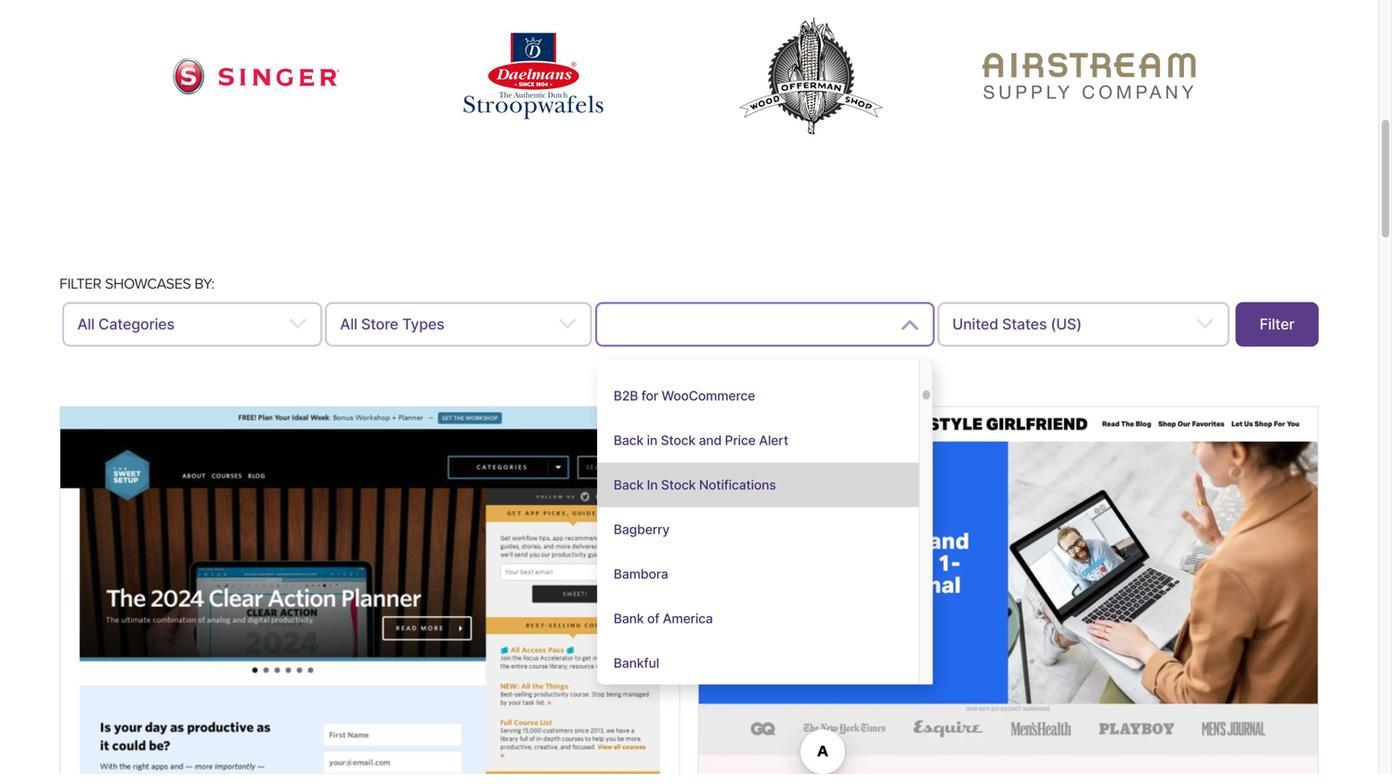 Task type: locate. For each thing, give the bounding box(es) containing it.
1 vertical spatial woocommerce
[[662, 388, 755, 404]]

1 angle down image from the left
[[288, 314, 307, 336]]

bank of america
[[614, 611, 713, 627]]

1 horizontal spatial all
[[340, 316, 357, 334]]

all left store
[[340, 316, 357, 334]]

1 all from the left
[[77, 316, 95, 334]]

back for back in stock and price alert
[[614, 433, 644, 449]]

filter for filter showcases by:
[[59, 275, 101, 293]]

back in stock and price alert
[[614, 433, 789, 449]]

2 all from the left
[[340, 316, 357, 334]]

stock for notifications
[[661, 478, 696, 493]]

1 vertical spatial back
[[614, 478, 644, 493]]

airstream supply company image
[[982, 53, 1196, 100]]

stock for and
[[661, 433, 696, 449]]

bagberry option
[[597, 508, 919, 552]]

2 b2b from the top
[[614, 388, 638, 404]]

1 stock from the top
[[661, 433, 696, 449]]

b2b inside b2b ecommerce for woocommerce option
[[614, 344, 638, 360]]

states
[[1003, 316, 1047, 334]]

for right ecommerce
[[719, 344, 736, 360]]

bank
[[614, 611, 644, 627]]

all for all categories
[[77, 316, 95, 334]]

back in stock notifications
[[614, 478, 776, 493]]

filter inside button
[[1260, 316, 1295, 334]]

woocommerce up b2b for woocommerce option
[[739, 344, 833, 360]]

b2b up back in stock and price alert
[[614, 388, 638, 404]]

none field containing b2b ecommerce for woocommerce
[[595, 303, 935, 686]]

b2b left ecommerce
[[614, 344, 638, 360]]

stock inside back in stock and price alert option
[[661, 433, 696, 449]]

1 vertical spatial filter
[[1260, 316, 1295, 334]]

None field
[[595, 303, 935, 686]]

b2b
[[614, 344, 638, 360], [614, 388, 638, 404]]

united
[[953, 316, 999, 334]]

0 horizontal spatial all
[[77, 316, 95, 334]]

1 horizontal spatial filter
[[1260, 316, 1295, 334]]

1 vertical spatial for
[[642, 388, 658, 404]]

list box containing b2b ecommerce for woocommerce
[[597, 329, 933, 686]]

2 back from the top
[[614, 478, 644, 493]]

all inside all store types field
[[340, 316, 357, 334]]

angle down image
[[558, 314, 577, 336], [1196, 314, 1215, 336]]

b2b for woocommerce
[[614, 388, 755, 404]]

b2b for b2b for woocommerce
[[614, 388, 638, 404]]

notifications
[[699, 478, 776, 493]]

0 horizontal spatial filter
[[59, 275, 101, 293]]

price
[[725, 433, 756, 449]]

angle down image
[[288, 314, 307, 336], [901, 314, 920, 336]]

angle down image inside united states (us) field
[[1196, 314, 1215, 336]]

stock inside back in stock notifications option
[[661, 478, 696, 493]]

stock
[[661, 433, 696, 449], [661, 478, 696, 493]]

for up in
[[642, 388, 658, 404]]

0 vertical spatial woocommerce
[[739, 344, 833, 360]]

2 angle down image from the left
[[1196, 314, 1215, 336]]

angle down image left store
[[288, 314, 307, 336]]

woocommerce up the and
[[662, 388, 755, 404]]

1 back from the top
[[614, 433, 644, 449]]

1 angle down image from the left
[[558, 314, 577, 336]]

all left categories
[[77, 316, 95, 334]]

0 vertical spatial for
[[719, 344, 736, 360]]

all categories
[[77, 316, 175, 334]]

0 horizontal spatial angle down image
[[558, 314, 577, 336]]

all store types
[[340, 316, 445, 334]]

United States (US) field
[[938, 303, 1230, 347]]

all
[[77, 316, 95, 334], [340, 316, 357, 334]]

1 vertical spatial stock
[[661, 478, 696, 493]]

list box
[[597, 329, 933, 686]]

for
[[719, 344, 736, 360], [642, 388, 658, 404]]

angle down image inside all store types field
[[558, 314, 577, 336]]

1 b2b from the top
[[614, 344, 638, 360]]

0 vertical spatial back
[[614, 433, 644, 449]]

all inside all categories "field"
[[77, 316, 95, 334]]

1 horizontal spatial for
[[719, 344, 736, 360]]

1 horizontal spatial angle down image
[[901, 314, 920, 336]]

1 horizontal spatial angle down image
[[1196, 314, 1215, 336]]

1 vertical spatial b2b
[[614, 388, 638, 404]]

angle down image inside field
[[901, 314, 920, 336]]

back
[[614, 433, 644, 449], [614, 478, 644, 493]]

offerman workshop image
[[728, 9, 895, 144]]

woocommerce
[[739, 344, 833, 360], [662, 388, 755, 404]]

b2b for woocommerce option
[[597, 374, 919, 419]]

0 vertical spatial stock
[[661, 433, 696, 449]]

angle down image left "united"
[[901, 314, 920, 336]]

0 horizontal spatial angle down image
[[288, 314, 307, 336]]

b2b inside b2b for woocommerce option
[[614, 388, 638, 404]]

back in stock and price alert option
[[597, 419, 919, 463]]

0 vertical spatial filter
[[59, 275, 101, 293]]

2 stock from the top
[[661, 478, 696, 493]]

2 angle down image from the left
[[901, 314, 920, 336]]

0 horizontal spatial for
[[642, 388, 658, 404]]

filter
[[59, 275, 101, 293], [1260, 316, 1295, 334]]

showcases
[[105, 275, 191, 293]]

b2b for b2b ecommerce for woocommerce
[[614, 344, 638, 360]]

in
[[647, 478, 658, 493]]

list box inside field
[[597, 329, 933, 686]]

bambora option
[[597, 552, 919, 597]]

and
[[699, 433, 722, 449]]

0 vertical spatial b2b
[[614, 344, 638, 360]]



Task type: vqa. For each thing, say whether or not it's contained in the screenshot.
Store
yes



Task type: describe. For each thing, give the bounding box(es) containing it.
filter button
[[1236, 303, 1319, 347]]

(us)
[[1051, 316, 1082, 334]]

back in stock notifications option
[[597, 463, 919, 508]]

filter for filter
[[1260, 316, 1295, 334]]

daelmans stroopwafels image
[[464, 33, 603, 119]]

bankful option
[[597, 642, 919, 686]]

for inside option
[[719, 344, 736, 360]]

ecommerce
[[642, 344, 716, 360]]

all for all store types
[[340, 316, 357, 334]]

types
[[402, 316, 445, 334]]

in
[[647, 433, 658, 449]]

angle down image for types
[[558, 314, 577, 336]]

angle down image for (us)
[[1196, 314, 1215, 336]]

for inside option
[[642, 388, 658, 404]]

bambora
[[614, 567, 668, 583]]

All Store Types field
[[325, 303, 592, 347]]

filter showcases by:
[[59, 275, 214, 293]]

bankful
[[614, 656, 659, 672]]

bank of america option
[[597, 597, 919, 642]]

woocommerce inside b2b ecommerce for woocommerce option
[[739, 344, 833, 360]]

b2b ecommerce for woocommerce option
[[597, 329, 919, 374]]

categories
[[98, 316, 175, 334]]

store
[[361, 316, 399, 334]]

bagberry
[[614, 522, 670, 538]]

All Categories field
[[62, 303, 322, 347]]

alert
[[759, 433, 789, 449]]

b2b ecommerce for woocommerce
[[614, 344, 833, 360]]

by:
[[195, 275, 214, 293]]

angle down image inside all categories "field"
[[288, 314, 307, 336]]

united states (us)
[[953, 316, 1082, 334]]

america
[[663, 611, 713, 627]]

back for back in stock notifications
[[614, 478, 644, 493]]

woocommerce inside b2b for woocommerce option
[[662, 388, 755, 404]]

singer australia image
[[172, 58, 339, 95]]

of
[[647, 611, 660, 627]]



